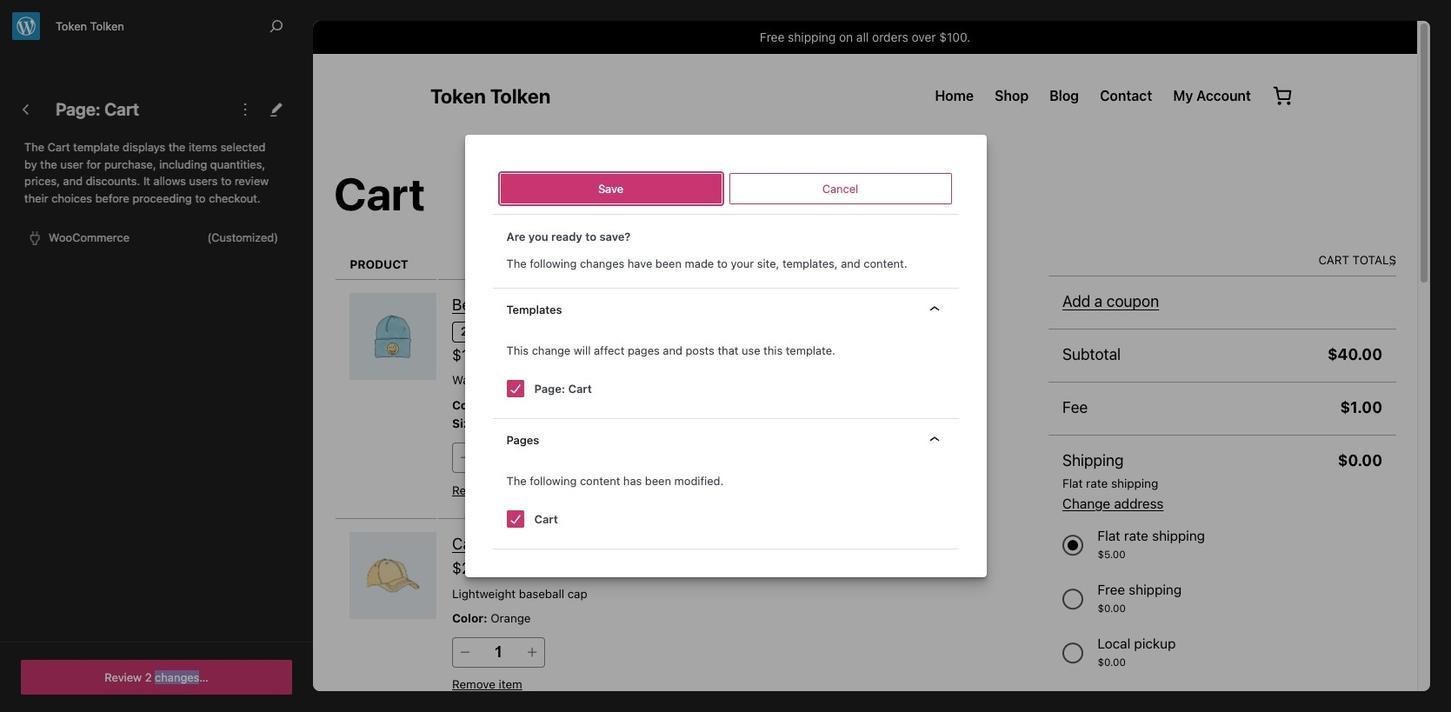 Task type: describe. For each thing, give the bounding box(es) containing it.
woocommerce
[[49, 231, 130, 245]]

back image
[[16, 99, 37, 120]]

2 horizontal spatial and
[[841, 257, 861, 271]]

cart down will
[[568, 382, 592, 396]]

posts
[[686, 343, 715, 357]]

save button
[[500, 173, 722, 204]]

changes…
[[155, 671, 209, 685]]

proceeding
[[133, 191, 192, 205]]

modified.
[[675, 474, 724, 488]]

prices,
[[24, 174, 60, 188]]

tolken
[[90, 19, 124, 33]]

that
[[718, 343, 739, 357]]

0 vertical spatial page:
[[56, 99, 101, 119]]

has
[[624, 474, 642, 488]]

templates,
[[783, 257, 838, 271]]

to up checkout.
[[221, 174, 232, 188]]

cart up "displays"
[[104, 99, 139, 119]]

token
[[56, 19, 87, 33]]

use
[[742, 343, 761, 357]]

review
[[105, 671, 142, 685]]

save
[[598, 182, 624, 195]]

have
[[628, 257, 653, 271]]

1 horizontal spatial and
[[663, 343, 683, 357]]

the for the following changes have been made to your site, templates, and content.
[[507, 257, 527, 271]]

affect
[[594, 343, 625, 357]]

pages
[[507, 433, 540, 447]]

edit image
[[266, 99, 287, 120]]

the for the cart template displays the items selected by the user for purchase, including quantities, prices, and discounts. it allows users to review their choices before proceeding to checkout.
[[24, 140, 44, 154]]

and inside the cart template displays the items selected by the user for purchase, including quantities, prices, and discounts. it allows users to review their choices before proceeding to checkout.
[[63, 174, 83, 188]]

are
[[507, 230, 526, 244]]

0 horizontal spatial page: cart
[[56, 99, 139, 119]]

template.
[[786, 343, 836, 357]]

cart inside the cart template displays the items selected by the user for purchase, including quantities, prices, and discounts. it allows users to review their choices before proceeding to checkout.
[[48, 140, 70, 154]]

are you ready to save?
[[507, 230, 631, 244]]

choices
[[51, 191, 92, 205]]

purchase,
[[104, 157, 156, 171]]

their
[[24, 191, 48, 205]]

Page: Cart checkbox
[[507, 380, 524, 398]]

this change will affect pages and posts that use this template.
[[507, 343, 836, 357]]

0 horizontal spatial the
[[40, 157, 57, 171]]

templates button
[[493, 289, 959, 330]]

site,
[[757, 257, 780, 271]]

1 horizontal spatial page:
[[535, 382, 565, 396]]

displays
[[123, 140, 165, 154]]



Task type: locate. For each thing, give the bounding box(es) containing it.
user
[[60, 157, 83, 171]]

discounts.
[[86, 174, 140, 188]]

save?
[[600, 230, 631, 244]]

1 vertical spatial the
[[40, 157, 57, 171]]

0 horizontal spatial and
[[63, 174, 83, 188]]

1 following from the top
[[530, 257, 577, 271]]

token tolken
[[56, 19, 124, 33]]

ready
[[552, 230, 583, 244]]

content.
[[864, 257, 908, 271]]

checkout.
[[209, 191, 261, 205]]

for
[[86, 157, 101, 171]]

content
[[580, 474, 620, 488]]

templates
[[507, 303, 562, 316]]

before
[[95, 191, 129, 205]]

the for the following content has been modified.
[[507, 474, 527, 488]]

1 horizontal spatial page: cart
[[535, 382, 592, 396]]

0 vertical spatial and
[[63, 174, 83, 188]]

template
[[73, 140, 120, 154]]

your
[[731, 257, 754, 271]]

by
[[24, 157, 37, 171]]

and left 'posts'
[[663, 343, 683, 357]]

been right has
[[645, 474, 672, 488]]

review 2 changes…
[[105, 671, 209, 685]]

following left 'content'
[[530, 474, 577, 488]]

to
[[221, 174, 232, 188], [195, 191, 206, 205], [586, 230, 597, 244], [717, 257, 728, 271]]

selected
[[221, 140, 266, 154]]

page: right page: cart checkbox
[[535, 382, 565, 396]]

2
[[145, 671, 152, 685]]

and
[[63, 174, 83, 188], [841, 257, 861, 271], [663, 343, 683, 357]]

following
[[530, 257, 577, 271], [530, 474, 577, 488]]

quantities,
[[210, 157, 265, 171]]

the
[[169, 140, 186, 154], [40, 157, 57, 171]]

the inside the cart template displays the items selected by the user for purchase, including quantities, prices, and discounts. it allows users to review their choices before proceeding to checkout.
[[24, 140, 44, 154]]

to right 'ready' at the top left of the page
[[586, 230, 597, 244]]

items
[[189, 140, 217, 154]]

review 2 changes… button
[[21, 660, 292, 695]]

the following changes have been made to your site, templates, and content.
[[507, 257, 908, 271]]

been for made
[[656, 257, 682, 271]]

change
[[532, 343, 571, 357]]

cart right cart option
[[535, 512, 558, 526]]

the following content has been modified.
[[507, 474, 724, 488]]

1 vertical spatial the
[[507, 257, 527, 271]]

following down 'ready' at the top left of the page
[[530, 257, 577, 271]]

page: cart up template
[[56, 99, 139, 119]]

0 vertical spatial the
[[169, 140, 186, 154]]

this
[[764, 343, 783, 357]]

page:
[[56, 99, 101, 119], [535, 382, 565, 396]]

page: up template
[[56, 99, 101, 119]]

the down 'are'
[[507, 257, 527, 271]]

cancel button
[[729, 173, 952, 204]]

and down user
[[63, 174, 83, 188]]

pages button
[[493, 419, 959, 461]]

open command palette image
[[266, 16, 287, 37]]

will
[[574, 343, 591, 357]]

been
[[656, 257, 682, 271], [645, 474, 672, 488]]

and left content.
[[841, 257, 861, 271]]

review
[[235, 174, 269, 188]]

to left "your"
[[717, 257, 728, 271]]

it
[[143, 174, 150, 188]]

page: cart
[[56, 99, 139, 119], [535, 382, 592, 396]]

site icon image
[[12, 12, 40, 40]]

page: cart down change
[[535, 382, 592, 396]]

the cart template displays the items selected by the user for purchase, including quantities, prices, and discounts. it allows users to review their choices before proceeding to checkout.
[[24, 140, 269, 205]]

2 vertical spatial and
[[663, 343, 683, 357]]

cart up user
[[48, 140, 70, 154]]

you
[[529, 230, 549, 244]]

1 vertical spatial and
[[841, 257, 861, 271]]

0 vertical spatial following
[[530, 257, 577, 271]]

0 vertical spatial page: cart
[[56, 99, 139, 119]]

the up cart option
[[507, 474, 527, 488]]

the right by
[[40, 157, 57, 171]]

been right the have
[[656, 257, 682, 271]]

allows
[[153, 174, 186, 188]]

0 vertical spatial the
[[24, 140, 44, 154]]

0 vertical spatial been
[[656, 257, 682, 271]]

including
[[159, 157, 207, 171]]

the up by
[[24, 140, 44, 154]]

0 horizontal spatial page:
[[56, 99, 101, 119]]

this
[[507, 343, 529, 357]]

2 following from the top
[[530, 474, 577, 488]]

1 vertical spatial following
[[530, 474, 577, 488]]

the up including at top left
[[169, 140, 186, 154]]

to down users
[[195, 191, 206, 205]]

cart
[[104, 99, 139, 119], [48, 140, 70, 154], [568, 382, 592, 396], [535, 512, 558, 526]]

cancel
[[823, 182, 859, 195]]

following for changes
[[530, 257, 577, 271]]

made
[[685, 257, 714, 271]]

1 vertical spatial been
[[645, 474, 672, 488]]

pages
[[628, 343, 660, 357]]

2 vertical spatial the
[[507, 474, 527, 488]]

1 horizontal spatial the
[[169, 140, 186, 154]]

(customized)
[[207, 231, 278, 245]]

changes
[[580, 257, 625, 271]]

been for modified.
[[645, 474, 672, 488]]

following for content
[[530, 474, 577, 488]]

1 vertical spatial page:
[[535, 382, 565, 396]]

the
[[24, 140, 44, 154], [507, 257, 527, 271], [507, 474, 527, 488]]

1 vertical spatial page: cart
[[535, 382, 592, 396]]

users
[[189, 174, 218, 188]]

Cart checkbox
[[507, 511, 524, 528]]



Task type: vqa. For each thing, say whether or not it's contained in the screenshot.
Mailboxes on the top of the page
no



